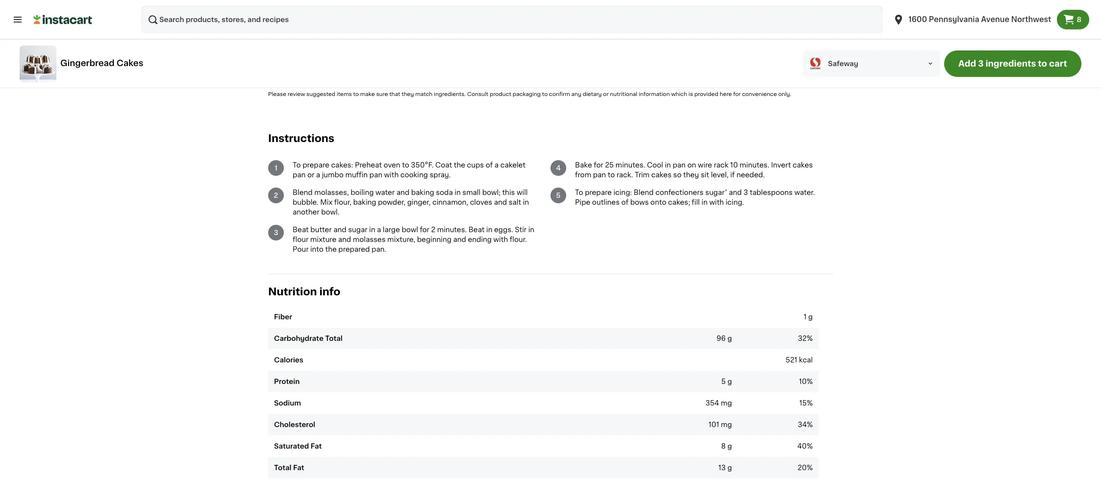 Task type: vqa. For each thing, say whether or not it's contained in the screenshot.


Task type: describe. For each thing, give the bounding box(es) containing it.
that
[[389, 92, 400, 97]]

2 vertical spatial baking
[[353, 199, 376, 206]]

make
[[360, 92, 375, 97]]

pan down preheat
[[370, 171, 383, 178]]

saturated fat
[[274, 443, 322, 450]]

in up ending
[[487, 226, 493, 233]]

34
[[798, 422, 807, 429]]

1 for 1 teaspoon baking powder 1 teaspoon ground ginger 1 teaspoon cinnamon ¼ teaspoon ground cloves
[[288, 6, 291, 13]]

13
[[719, 465, 726, 472]]

10 %
[[799, 379, 813, 386]]

fiber
[[274, 314, 292, 321]]

coat
[[435, 162, 452, 169]]

2 horizontal spatial minutes.
[[740, 162, 770, 169]]

powder,
[[378, 199, 406, 206]]

8 button
[[1058, 10, 1090, 29]]

cakes;
[[668, 199, 690, 206]]

and down the this
[[494, 199, 507, 206]]

1 vertical spatial ground
[[331, 35, 356, 42]]

items
[[337, 92, 352, 97]]

to inside 'button'
[[1038, 60, 1048, 68]]

32
[[798, 335, 807, 342]]

5 for 5
[[556, 192, 561, 199]]

bowl;
[[482, 189, 501, 196]]

cloves inside blend molasses, boiling water and baking soda in small bowl; this will bubble. mix flour, baking powder, ginger, cinnamon, cloves and salt in another bowl.
[[470, 199, 492, 206]]

3 inside 'button'
[[978, 60, 984, 68]]

calories
[[274, 357, 303, 364]]

to inside to prepare cakes: preheat oven to 350°f. coat the cups of a cakelet pan or a jumbo muffin pan with cooking spray.
[[402, 162, 409, 169]]

info
[[319, 287, 341, 297]]

trim
[[635, 171, 650, 178]]

of inside to prepare icing: blend confectioners sugar' and 3 tablespoons water. pipe outlines of bows onto cakes; fill in with icing.
[[622, 199, 629, 206]]

pan up so
[[673, 162, 686, 169]]

the inside beat butter and sugar in a large bowl for 2 minutes. beat in eggs. stir in flour mixture and molasses mixture, beginning and ending with flour. pour into the prepared pan.
[[325, 246, 337, 253]]

add 3 ingredients to cart button
[[945, 51, 1082, 77]]

2 horizontal spatial for
[[733, 92, 741, 97]]

1 horizontal spatial minutes.
[[616, 162, 645, 169]]

protein
[[274, 379, 300, 386]]

¼
[[288, 35, 295, 42]]

cooking
[[401, 171, 428, 178]]

beat butter and sugar in a large bowl for 2 minutes. beat in eggs. stir in flour mixture and molasses mixture, beginning and ending with flour. pour into the prepared pan.
[[293, 226, 535, 253]]

will
[[517, 189, 528, 196]]

provided
[[695, 92, 719, 97]]

g for 8 g
[[728, 443, 732, 450]]

1 vertical spatial baking
[[411, 189, 434, 196]]

0 horizontal spatial 2
[[274, 192, 278, 199]]

5 for 5 g
[[721, 379, 726, 386]]

1 horizontal spatial 10
[[799, 379, 807, 386]]

prepared
[[339, 246, 370, 253]]

and left the sugar
[[334, 226, 347, 233]]

cart
[[1049, 60, 1068, 68]]

521 kcal
[[786, 357, 813, 364]]

% for 32
[[807, 335, 813, 342]]

please review suggested items to make sure that they match ingredients. consult product packaging to confirm any dietary or nutritional information which is provided here for convenience only.
[[268, 92, 792, 97]]

which
[[671, 92, 687, 97]]

sure
[[376, 92, 388, 97]]

0 horizontal spatial a
[[316, 171, 320, 178]]

consult
[[467, 92, 489, 97]]

total fat
[[274, 465, 304, 472]]

0 vertical spatial cakes
[[793, 162, 813, 169]]

mg for 354 mg
[[721, 400, 732, 407]]

0 vertical spatial they
[[402, 92, 414, 97]]

nutrition
[[268, 287, 317, 297]]

nutrition info
[[268, 287, 341, 297]]

tablespoons
[[750, 189, 793, 196]]

blend inside to prepare icing: blend confectioners sugar' and 3 tablespoons water. pipe outlines of bows onto cakes; fill in with icing.
[[634, 189, 654, 196]]

flour
[[293, 236, 309, 243]]

g for 1 g
[[809, 314, 813, 321]]

please
[[268, 92, 286, 97]]

1 for 1 g
[[804, 314, 807, 321]]

% for 10
[[807, 379, 813, 386]]

product
[[490, 92, 511, 97]]

pan.
[[372, 246, 386, 253]]

water.
[[795, 189, 815, 196]]

icing:
[[614, 189, 632, 196]]

dietary
[[583, 92, 602, 97]]

2 inside beat butter and sugar in a large bowl for 2 minutes. beat in eggs. stir in flour mixture and molasses mixture, beginning and ending with flour. pour into the prepared pan.
[[431, 226, 436, 233]]

nutritional
[[610, 92, 638, 97]]

add
[[959, 60, 977, 68]]

boiling
[[351, 189, 374, 196]]

34 %
[[798, 422, 813, 429]]

packaging
[[513, 92, 541, 97]]

in down will in the top of the page
[[523, 199, 529, 206]]

354
[[706, 400, 719, 407]]

25
[[605, 162, 614, 169]]

muffin
[[345, 171, 368, 178]]

cakes
[[117, 59, 143, 67]]

mix
[[320, 199, 333, 206]]

avenue
[[981, 16, 1010, 23]]

cakes:
[[331, 162, 353, 169]]

350°f.
[[411, 162, 434, 169]]

96 g
[[717, 335, 732, 342]]

1 1600 pennsylvania avenue northwest button from the left
[[887, 6, 1058, 33]]

and left ending
[[453, 236, 466, 243]]

with inside beat butter and sugar in a large bowl for 2 minutes. beat in eggs. stir in flour mixture and molasses mixture, beginning and ending with flour. pour into the prepared pan.
[[494, 236, 508, 243]]

ending
[[468, 236, 492, 243]]

small
[[463, 189, 481, 196]]

to left confirm
[[542, 92, 548, 97]]

cloves inside 1 teaspoon baking powder 1 teaspoon ground ginger 1 teaspoon cinnamon ¼ teaspoon ground cloves
[[357, 35, 380, 42]]

review
[[288, 92, 305, 97]]

sodium
[[274, 400, 301, 407]]

0 horizontal spatial cakes
[[652, 171, 672, 178]]

pennsylvania
[[929, 16, 980, 23]]

bows
[[630, 199, 649, 206]]

for inside bake for 25 minutes. cool in pan on wire rack 10 minutes. invert cakes from pan to rack. trim cakes so they sit level, if needed.
[[594, 162, 604, 169]]

1 teaspoon baking powder 1 teaspoon ground ginger 1 teaspoon cinnamon ¼ teaspoon ground cloves
[[288, 6, 380, 42]]

to for to prepare cakes: preheat oven to 350°f. coat the cups of a cakelet pan or a jumbo muffin pan with cooking spray.
[[293, 162, 301, 169]]

101
[[709, 422, 719, 429]]

safeway image
[[807, 55, 824, 72]]

molasses
[[353, 236, 386, 243]]

cholesterol
[[274, 422, 315, 429]]

add 3 ingredients to cart
[[959, 60, 1068, 68]]

with inside to prepare icing: blend confectioners sugar' and 3 tablespoons water. pipe outlines of bows onto cakes; fill in with icing.
[[710, 199, 724, 206]]

cakelet
[[501, 162, 526, 169]]

to prepare cakes: preheat oven to 350°f. coat the cups of a cakelet pan or a jumbo muffin pan with cooking spray.
[[293, 162, 526, 178]]



Task type: locate. For each thing, give the bounding box(es) containing it.
1 horizontal spatial to
[[575, 189, 583, 196]]

prepare up outlines
[[585, 189, 612, 196]]

wire
[[698, 162, 712, 169]]

2 blend from the left
[[634, 189, 654, 196]]

0 vertical spatial fat
[[311, 443, 322, 450]]

0 vertical spatial 5
[[556, 192, 561, 199]]

soda
[[436, 189, 453, 196]]

1 vertical spatial 8
[[721, 443, 726, 450]]

1 horizontal spatial blend
[[634, 189, 654, 196]]

0 horizontal spatial they
[[402, 92, 414, 97]]

carbohydrate total
[[274, 335, 343, 342]]

cloves
[[357, 35, 380, 42], [470, 199, 492, 206]]

cups
[[467, 162, 484, 169]]

8 for 8
[[1077, 16, 1082, 23]]

1 vertical spatial cakes
[[652, 171, 672, 178]]

in inside to prepare icing: blend confectioners sugar' and 3 tablespoons water. pipe outlines of bows onto cakes; fill in with icing.
[[702, 199, 708, 206]]

2 horizontal spatial 3
[[978, 60, 984, 68]]

to
[[1038, 60, 1048, 68], [353, 92, 359, 97], [542, 92, 548, 97], [402, 162, 409, 169], [608, 171, 615, 178]]

1 horizontal spatial for
[[594, 162, 604, 169]]

5 left pipe
[[556, 192, 561, 199]]

2 vertical spatial with
[[494, 236, 508, 243]]

8 g
[[721, 443, 732, 450]]

to left "cart"
[[1038, 60, 1048, 68]]

Search field
[[141, 6, 883, 33]]

total down "saturated"
[[274, 465, 292, 472]]

spray.
[[430, 171, 451, 178]]

g for 96 g
[[728, 335, 732, 342]]

baking inside 1 teaspoon baking powder 1 teaspoon ground ginger 1 teaspoon cinnamon ¼ teaspoon ground cloves
[[327, 6, 350, 13]]

or left jumbo
[[307, 171, 314, 178]]

2 vertical spatial for
[[420, 226, 430, 233]]

mixture
[[310, 236, 337, 243]]

0 horizontal spatial 3
[[274, 229, 278, 236]]

% down 15 %
[[807, 422, 813, 429]]

% for 40
[[807, 443, 813, 450]]

kcal
[[799, 357, 813, 364]]

to up cooking
[[402, 162, 409, 169]]

confirm
[[549, 92, 570, 97]]

1 vertical spatial 5
[[721, 379, 726, 386]]

gingerbread
[[60, 59, 115, 67]]

with down sugar'
[[710, 199, 724, 206]]

a left the cakelet
[[495, 162, 499, 169]]

1 horizontal spatial 3
[[744, 189, 748, 196]]

2 mg from the top
[[721, 422, 732, 429]]

1 horizontal spatial the
[[454, 162, 465, 169]]

the right "coat"
[[454, 162, 465, 169]]

0 horizontal spatial beat
[[293, 226, 309, 233]]

pan up 'bubble.'
[[293, 171, 306, 178]]

0 vertical spatial 10
[[731, 162, 738, 169]]

5
[[556, 192, 561, 199], [721, 379, 726, 386]]

flour.
[[510, 236, 527, 243]]

0 vertical spatial to
[[293, 162, 301, 169]]

8 right northwest
[[1077, 16, 1082, 23]]

of down icing:
[[622, 199, 629, 206]]

g up "13 g"
[[728, 443, 732, 450]]

mixture,
[[387, 236, 415, 243]]

ground
[[327, 16, 351, 22], [331, 35, 356, 42]]

to inside to prepare icing: blend confectioners sugar' and 3 tablespoons water. pipe outlines of bows onto cakes; fill in with icing.
[[575, 189, 583, 196]]

fat right "saturated"
[[311, 443, 322, 450]]

1 blend from the left
[[293, 189, 313, 196]]

0 horizontal spatial baking
[[327, 6, 350, 13]]

% up 15 %
[[807, 379, 813, 386]]

0 vertical spatial prepare
[[303, 162, 329, 169]]

10 up the if
[[731, 162, 738, 169]]

1 vertical spatial of
[[622, 199, 629, 206]]

in inside bake for 25 minutes. cool in pan on wire rack 10 minutes. invert cakes from pan to rack. trim cakes so they sit level, if needed.
[[665, 162, 671, 169]]

and inside to prepare icing: blend confectioners sugar' and 3 tablespoons water. pipe outlines of bows onto cakes; fill in with icing.
[[729, 189, 742, 196]]

1 vertical spatial the
[[325, 246, 337, 253]]

10
[[731, 162, 738, 169], [799, 379, 807, 386]]

minutes. up beginning
[[437, 226, 467, 233]]

1 vertical spatial to
[[575, 189, 583, 196]]

mg right 354
[[721, 400, 732, 407]]

instacart logo image
[[33, 14, 92, 26]]

pipe
[[575, 199, 591, 206]]

of right cups
[[486, 162, 493, 169]]

sugar
[[348, 226, 368, 233]]

0 horizontal spatial 5
[[556, 192, 561, 199]]

beat up flour
[[293, 226, 309, 233]]

baking up cinnamon on the top left
[[327, 6, 350, 13]]

3 % from the top
[[807, 400, 813, 407]]

5 % from the top
[[807, 443, 813, 450]]

mg for 101 mg
[[721, 422, 732, 429]]

1600 pennsylvania avenue northwest button
[[887, 6, 1058, 33], [893, 6, 1052, 33]]

here
[[720, 92, 732, 97]]

to for to prepare icing: blend confectioners sugar' and 3 tablespoons water. pipe outlines of bows onto cakes; fill in with icing.
[[575, 189, 583, 196]]

ginger,
[[407, 199, 431, 206]]

prepare inside to prepare icing: blend confectioners sugar' and 3 tablespoons water. pipe outlines of bows onto cakes; fill in with icing.
[[585, 189, 612, 196]]

1 vertical spatial or
[[307, 171, 314, 178]]

1 horizontal spatial 5
[[721, 379, 726, 386]]

2 vertical spatial a
[[377, 226, 381, 233]]

blend inside blend molasses, boiling water and baking soda in small bowl; this will bubble. mix flour, baking powder, ginger, cinnamon, cloves and salt in another bowl.
[[293, 189, 313, 196]]

fill
[[692, 199, 700, 206]]

baking down boiling
[[353, 199, 376, 206]]

cloves down ginger
[[357, 35, 380, 42]]

1 horizontal spatial they
[[684, 171, 699, 178]]

0 vertical spatial a
[[495, 162, 499, 169]]

bake for 25 minutes. cool in pan on wire rack 10 minutes. invert cakes from pan to rack. trim cakes so they sit level, if needed.
[[575, 162, 813, 178]]

1 beat from the left
[[293, 226, 309, 233]]

they down on
[[684, 171, 699, 178]]

% down 40 %
[[807, 465, 813, 472]]

cool
[[647, 162, 663, 169]]

2 horizontal spatial with
[[710, 199, 724, 206]]

to down instructions
[[293, 162, 301, 169]]

0 horizontal spatial of
[[486, 162, 493, 169]]

1 horizontal spatial total
[[325, 335, 343, 342]]

1 vertical spatial they
[[684, 171, 699, 178]]

2 % from the top
[[807, 379, 813, 386]]

3 right add at the right
[[978, 60, 984, 68]]

0 vertical spatial 2
[[274, 192, 278, 199]]

safeway
[[828, 60, 859, 67]]

cakes down cool
[[652, 171, 672, 178]]

prepare for cakes:
[[303, 162, 329, 169]]

4
[[556, 165, 561, 171]]

1 for 1
[[275, 165, 278, 171]]

0 horizontal spatial fat
[[293, 465, 304, 472]]

they right that
[[402, 92, 414, 97]]

2 beat from the left
[[469, 226, 485, 233]]

5 g
[[721, 379, 732, 386]]

1 % from the top
[[807, 335, 813, 342]]

1 vertical spatial mg
[[721, 422, 732, 429]]

bowl.
[[321, 209, 340, 216]]

eggs.
[[494, 226, 513, 233]]

1 horizontal spatial prepare
[[585, 189, 612, 196]]

to inside to prepare cakes: preheat oven to 350°f. coat the cups of a cakelet pan or a jumbo muffin pan with cooking spray.
[[293, 162, 301, 169]]

with down 'oven' at the left top of the page
[[384, 171, 399, 178]]

and up prepared
[[338, 236, 351, 243]]

to prepare icing: blend confectioners sugar' and 3 tablespoons water. pipe outlines of bows onto cakes; fill in with icing.
[[575, 189, 815, 206]]

on
[[688, 162, 696, 169]]

bubble.
[[293, 199, 319, 206]]

is
[[689, 92, 693, 97]]

for left 25
[[594, 162, 604, 169]]

and up powder,
[[397, 189, 410, 196]]

0 horizontal spatial for
[[420, 226, 430, 233]]

1 horizontal spatial of
[[622, 199, 629, 206]]

total right the carbohydrate at left
[[325, 335, 343, 342]]

g right 96
[[728, 335, 732, 342]]

for right here
[[733, 92, 741, 97]]

a left jumbo
[[316, 171, 320, 178]]

1 vertical spatial 2
[[431, 226, 436, 233]]

1 vertical spatial with
[[710, 199, 724, 206]]

northwest
[[1012, 16, 1052, 23]]

% for 15
[[807, 400, 813, 407]]

1 horizontal spatial fat
[[311, 443, 322, 450]]

1 vertical spatial cloves
[[470, 199, 492, 206]]

0 vertical spatial cloves
[[357, 35, 380, 42]]

None search field
[[141, 6, 883, 33]]

in up cinnamon,
[[455, 189, 461, 196]]

ground down cinnamon on the top left
[[331, 35, 356, 42]]

invert
[[771, 162, 791, 169]]

2 left 'bubble.'
[[274, 192, 278, 199]]

with inside to prepare cakes: preheat oven to 350°f. coat the cups of a cakelet pan or a jumbo muffin pan with cooking spray.
[[384, 171, 399, 178]]

of
[[486, 162, 493, 169], [622, 199, 629, 206]]

1 vertical spatial 3
[[744, 189, 748, 196]]

% down 34 %
[[807, 443, 813, 450]]

fat
[[311, 443, 322, 450], [293, 465, 304, 472]]

bake
[[575, 162, 592, 169]]

blend up bows
[[634, 189, 654, 196]]

354 mg
[[706, 400, 732, 407]]

butter
[[311, 226, 332, 233]]

with down "eggs." on the top of the page
[[494, 236, 508, 243]]

g for 13 g
[[728, 465, 732, 472]]

of inside to prepare cakes: preheat oven to 350°f. coat the cups of a cakelet pan or a jumbo muffin pan with cooking spray.
[[486, 162, 493, 169]]

so
[[673, 171, 682, 178]]

for inside beat butter and sugar in a large bowl for 2 minutes. beat in eggs. stir in flour mixture and molasses mixture, beginning and ending with flour. pour into the prepared pan.
[[420, 226, 430, 233]]

1 horizontal spatial cloves
[[470, 199, 492, 206]]

minutes. up rack.
[[616, 162, 645, 169]]

bowl
[[402, 226, 418, 233]]

5 up 354 mg
[[721, 379, 726, 386]]

1 horizontal spatial a
[[377, 226, 381, 233]]

to up pipe
[[575, 189, 583, 196]]

0 horizontal spatial blend
[[293, 189, 313, 196]]

13 g
[[719, 465, 732, 472]]

a inside beat butter and sugar in a large bowl for 2 minutes. beat in eggs. stir in flour mixture and molasses mixture, beginning and ending with flour. pour into the prepared pan.
[[377, 226, 381, 233]]

salt
[[509, 199, 521, 206]]

0 horizontal spatial prepare
[[303, 162, 329, 169]]

0 vertical spatial baking
[[327, 6, 350, 13]]

0 horizontal spatial to
[[293, 162, 301, 169]]

ground up cinnamon on the top left
[[327, 16, 351, 22]]

20 %
[[798, 465, 813, 472]]

this
[[502, 189, 515, 196]]

stir
[[515, 226, 527, 233]]

or inside to prepare cakes: preheat oven to 350°f. coat the cups of a cakelet pan or a jumbo muffin pan with cooking spray.
[[307, 171, 314, 178]]

% down 10 %
[[807, 400, 813, 407]]

96
[[717, 335, 726, 342]]

521
[[786, 357, 798, 364]]

cloves down small
[[470, 199, 492, 206]]

1 horizontal spatial baking
[[353, 199, 376, 206]]

1 horizontal spatial or
[[603, 92, 609, 97]]

a left large
[[377, 226, 381, 233]]

fat for saturated fat
[[311, 443, 322, 450]]

1 g
[[804, 314, 813, 321]]

fat down 'saturated fat'
[[293, 465, 304, 472]]

g up 354 mg
[[728, 379, 732, 386]]

0 vertical spatial of
[[486, 162, 493, 169]]

0 horizontal spatial the
[[325, 246, 337, 253]]

3 inside to prepare icing: blend confectioners sugar' and 3 tablespoons water. pipe outlines of bows onto cakes; fill in with icing.
[[744, 189, 748, 196]]

3
[[978, 60, 984, 68], [744, 189, 748, 196], [274, 229, 278, 236]]

0 horizontal spatial with
[[384, 171, 399, 178]]

8 inside button
[[1077, 16, 1082, 23]]

in right cool
[[665, 162, 671, 169]]

level,
[[711, 171, 729, 178]]

10 up 15 at the right of page
[[799, 379, 807, 386]]

40
[[798, 443, 807, 450]]

1 horizontal spatial 2
[[431, 226, 436, 233]]

% for 20
[[807, 465, 813, 472]]

they
[[402, 92, 414, 97], [684, 171, 699, 178]]

20
[[798, 465, 807, 472]]

10 inside bake for 25 minutes. cool in pan on wire rack 10 minutes. invert cakes from pan to rack. trim cakes so they sit level, if needed.
[[731, 162, 738, 169]]

1 horizontal spatial cakes
[[793, 162, 813, 169]]

onto
[[651, 199, 667, 206]]

minutes. up needed.
[[740, 162, 770, 169]]

cakes right invert
[[793, 162, 813, 169]]

2 horizontal spatial baking
[[411, 189, 434, 196]]

the down mixture at the left top
[[325, 246, 337, 253]]

match
[[415, 92, 433, 97]]

0 horizontal spatial minutes.
[[437, 226, 467, 233]]

0 horizontal spatial or
[[307, 171, 314, 178]]

8 up 13 at the right
[[721, 443, 726, 450]]

3 up icing.
[[744, 189, 748, 196]]

beat
[[293, 226, 309, 233], [469, 226, 485, 233]]

or right the dietary
[[603, 92, 609, 97]]

0 horizontal spatial 10
[[731, 162, 738, 169]]

3 left flour
[[274, 229, 278, 236]]

in up molasses
[[369, 226, 375, 233]]

0 vertical spatial 3
[[978, 60, 984, 68]]

1 horizontal spatial with
[[494, 236, 508, 243]]

g for 5 g
[[728, 379, 732, 386]]

prepare inside to prepare cakes: preheat oven to 350°f. coat the cups of a cakelet pan or a jumbo muffin pan with cooking spray.
[[303, 162, 329, 169]]

fat for total fat
[[293, 465, 304, 472]]

in right stir
[[528, 226, 535, 233]]

32 %
[[798, 335, 813, 342]]

0 vertical spatial with
[[384, 171, 399, 178]]

carbohydrate
[[274, 335, 324, 342]]

in
[[665, 162, 671, 169], [455, 189, 461, 196], [523, 199, 529, 206], [702, 199, 708, 206], [369, 226, 375, 233], [487, 226, 493, 233], [528, 226, 535, 233]]

pan down 25
[[593, 171, 606, 178]]

0 vertical spatial ground
[[327, 16, 351, 22]]

0 vertical spatial for
[[733, 92, 741, 97]]

1 vertical spatial 10
[[799, 379, 807, 386]]

information
[[639, 92, 670, 97]]

6 % from the top
[[807, 465, 813, 472]]

they inside bake for 25 minutes. cool in pan on wire rack 10 minutes. invert cakes from pan to rack. trim cakes so they sit level, if needed.
[[684, 171, 699, 178]]

g right 13 at the right
[[728, 465, 732, 472]]

2 1600 pennsylvania avenue northwest button from the left
[[893, 6, 1052, 33]]

1 horizontal spatial 8
[[1077, 16, 1082, 23]]

1 vertical spatial prepare
[[585, 189, 612, 196]]

0 vertical spatial total
[[325, 335, 343, 342]]

1 vertical spatial a
[[316, 171, 320, 178]]

saturated
[[274, 443, 309, 450]]

jumbo
[[322, 171, 344, 178]]

powder
[[352, 6, 378, 13]]

convenience
[[742, 92, 777, 97]]

0 vertical spatial 8
[[1077, 16, 1082, 23]]

in right fill
[[702, 199, 708, 206]]

rack
[[714, 162, 729, 169]]

minutes. inside beat butter and sugar in a large bowl for 2 minutes. beat in eggs. stir in flour mixture and molasses mixture, beginning and ending with flour. pour into the prepared pan.
[[437, 226, 467, 233]]

the inside to prepare cakes: preheat oven to 350°f. coat the cups of a cakelet pan or a jumbo muffin pan with cooking spray.
[[454, 162, 465, 169]]

0 vertical spatial the
[[454, 162, 465, 169]]

to down 25
[[608, 171, 615, 178]]

to left 'make' at the top
[[353, 92, 359, 97]]

prepare up jumbo
[[303, 162, 329, 169]]

g
[[809, 314, 813, 321], [728, 335, 732, 342], [728, 379, 732, 386], [728, 443, 732, 450], [728, 465, 732, 472]]

for
[[733, 92, 741, 97], [594, 162, 604, 169], [420, 226, 430, 233]]

% for 34
[[807, 422, 813, 429]]

1 horizontal spatial beat
[[469, 226, 485, 233]]

sugar'
[[706, 189, 727, 196]]

prepare
[[303, 162, 329, 169], [585, 189, 612, 196]]

8 for 8 g
[[721, 443, 726, 450]]

blend up 'bubble.'
[[293, 189, 313, 196]]

1 vertical spatial for
[[594, 162, 604, 169]]

2 up beginning
[[431, 226, 436, 233]]

0 vertical spatial or
[[603, 92, 609, 97]]

needed.
[[737, 171, 765, 178]]

beat up ending
[[469, 226, 485, 233]]

water
[[376, 189, 395, 196]]

4 % from the top
[[807, 422, 813, 429]]

1600
[[909, 16, 927, 23]]

mg right 101
[[721, 422, 732, 429]]

prepare for icing:
[[585, 189, 612, 196]]

1600 pennsylvania avenue northwest
[[909, 16, 1052, 23]]

1 mg from the top
[[721, 400, 732, 407]]

only.
[[779, 92, 792, 97]]

1 vertical spatial fat
[[293, 465, 304, 472]]

molasses,
[[314, 189, 349, 196]]

0 vertical spatial mg
[[721, 400, 732, 407]]

blend
[[293, 189, 313, 196], [634, 189, 654, 196]]

the
[[454, 162, 465, 169], [325, 246, 337, 253]]

g up 32 %
[[809, 314, 813, 321]]

for up beginning
[[420, 226, 430, 233]]

2 horizontal spatial a
[[495, 162, 499, 169]]

flour,
[[334, 199, 352, 206]]

and up icing.
[[729, 189, 742, 196]]

0 horizontal spatial 8
[[721, 443, 726, 450]]

2 vertical spatial 3
[[274, 229, 278, 236]]

0 horizontal spatial cloves
[[357, 35, 380, 42]]

to inside bake for 25 minutes. cool in pan on wire rack 10 minutes. invert cakes from pan to rack. trim cakes so they sit level, if needed.
[[608, 171, 615, 178]]

outlines
[[592, 199, 620, 206]]

baking up ginger, at the left of page
[[411, 189, 434, 196]]

0 horizontal spatial total
[[274, 465, 292, 472]]

% down 1 g
[[807, 335, 813, 342]]

1 vertical spatial total
[[274, 465, 292, 472]]



